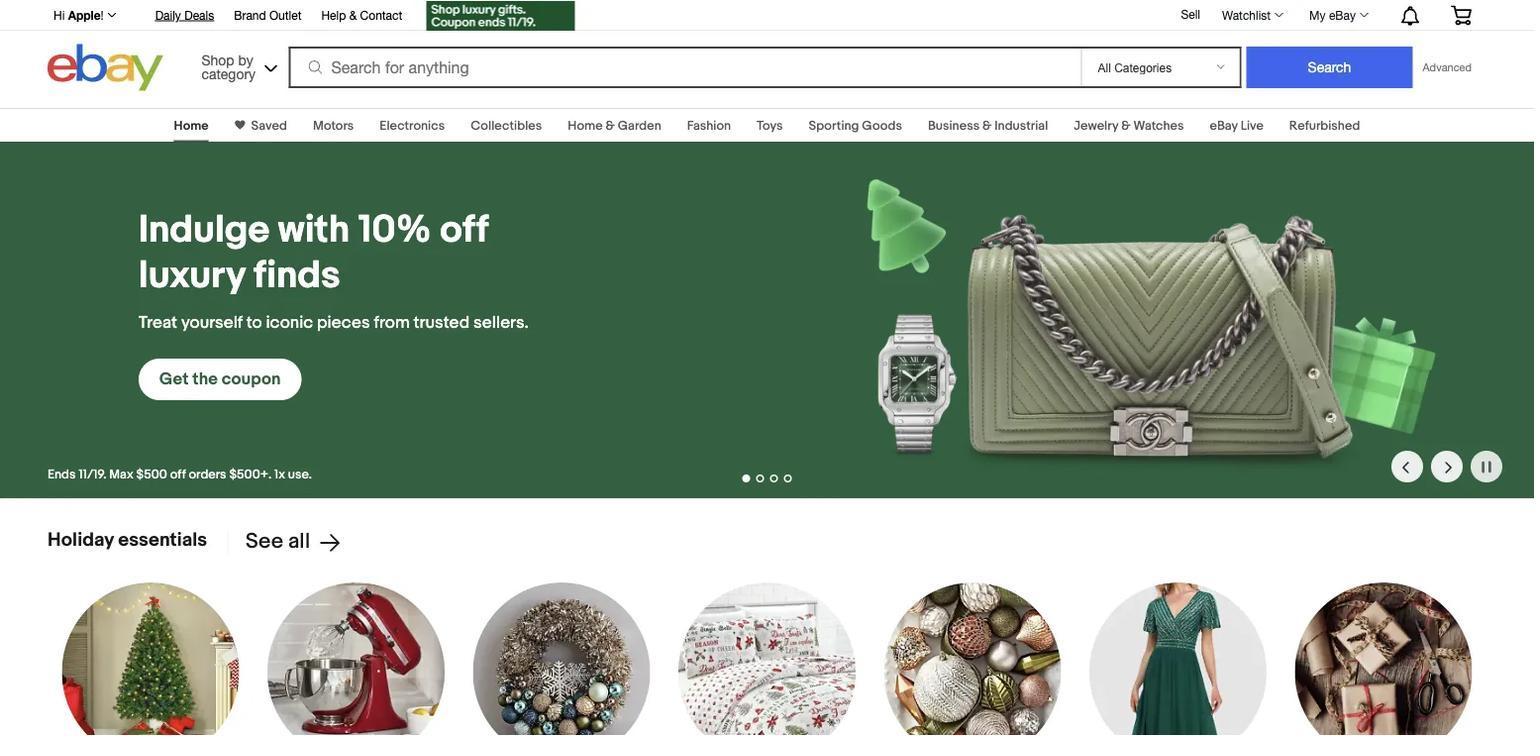 Task type: vqa. For each thing, say whether or not it's contained in the screenshot.
ANGLES
no



Task type: describe. For each thing, give the bounding box(es) containing it.
fashion
[[687, 118, 731, 133]]

with
[[278, 208, 350, 254]]

Search for anything text field
[[292, 49, 1078, 86]]

live
[[1241, 118, 1264, 133]]

apple
[[68, 8, 101, 22]]

trusted
[[414, 313, 470, 333]]

& for home
[[606, 118, 615, 133]]

indulge
[[139, 208, 270, 254]]

essentials
[[118, 528, 207, 551]]

motors
[[313, 118, 354, 133]]

ebay live link
[[1210, 118, 1264, 133]]

sellers.
[[474, 313, 529, 333]]

sell link
[[1173, 7, 1210, 21]]

all
[[288, 529, 310, 555]]

shop by category
[[202, 52, 256, 82]]

1 vertical spatial off
[[170, 467, 186, 482]]

advanced link
[[1413, 48, 1482, 87]]

to
[[246, 313, 262, 333]]

my ebay link
[[1299, 3, 1378, 27]]

jewelry & watches link
[[1074, 118, 1185, 133]]

goods
[[862, 118, 903, 133]]

get the coupon link
[[139, 359, 302, 400]]

use.
[[288, 467, 312, 482]]

$500
[[136, 467, 167, 482]]

see all
[[246, 529, 310, 555]]

ebay live
[[1210, 118, 1264, 133]]

see all link
[[227, 529, 342, 555]]

see
[[246, 529, 284, 555]]

sporting
[[809, 118, 860, 133]]

brand
[[234, 8, 266, 22]]

watchlist
[[1223, 8, 1271, 22]]

category
[[202, 65, 256, 82]]

contact
[[360, 8, 403, 22]]

motors link
[[313, 118, 354, 133]]

iconic
[[266, 313, 313, 333]]

holiday essentials link
[[48, 528, 207, 551]]

$500+.
[[229, 467, 272, 482]]

from
[[374, 313, 410, 333]]

none submit inside "shop by category" banner
[[1247, 47, 1413, 88]]

brand outlet link
[[234, 5, 302, 27]]

brand outlet
[[234, 8, 302, 22]]

yourself
[[181, 313, 243, 333]]

toys
[[757, 118, 783, 133]]

refurbished
[[1290, 118, 1361, 133]]

collectibles link
[[471, 118, 542, 133]]

sporting goods link
[[809, 118, 903, 133]]

the
[[192, 369, 218, 390]]

business & industrial
[[928, 118, 1049, 133]]

get the coupon image
[[426, 1, 575, 31]]

indulge with 10% off luxury finds
[[139, 208, 488, 299]]

!
[[101, 8, 104, 22]]

help
[[322, 8, 346, 22]]

ends
[[48, 467, 76, 482]]

outlet
[[270, 8, 302, 22]]

my ebay
[[1310, 8, 1357, 22]]



Task type: locate. For each thing, give the bounding box(es) containing it.
1 horizontal spatial off
[[440, 208, 488, 254]]

fashion link
[[687, 118, 731, 133]]

business
[[928, 118, 980, 133]]

0 vertical spatial off
[[440, 208, 488, 254]]

& right business
[[983, 118, 992, 133]]

home
[[174, 118, 209, 133], [568, 118, 603, 133]]

11/19.
[[79, 467, 106, 482]]

account navigation
[[43, 0, 1487, 33]]

0 vertical spatial ebay
[[1330, 8, 1357, 22]]

& right help
[[349, 8, 357, 22]]

10%
[[359, 208, 432, 254]]

my
[[1310, 8, 1326, 22]]

off
[[440, 208, 488, 254], [170, 467, 186, 482]]

ends 11/19. max $500 off orders $500+. 1x use.
[[48, 467, 312, 482]]

collectibles
[[471, 118, 542, 133]]

electronics
[[380, 118, 445, 133]]

sell
[[1182, 7, 1201, 21]]

off right the 10%
[[440, 208, 488, 254]]

advanced
[[1423, 61, 1472, 74]]

& right jewelry
[[1122, 118, 1131, 133]]

garden
[[618, 118, 662, 133]]

sporting goods
[[809, 118, 903, 133]]

jewelry & watches
[[1074, 118, 1185, 133]]

treat
[[139, 313, 177, 333]]

get the coupon
[[159, 369, 281, 390]]

electronics link
[[380, 118, 445, 133]]

& inside 'account' navigation
[[349, 8, 357, 22]]

your shopping cart image
[[1451, 5, 1473, 25]]

0 horizontal spatial ebay
[[1210, 118, 1238, 133]]

off inside indulge with 10% off luxury finds
[[440, 208, 488, 254]]

& for business
[[983, 118, 992, 133]]

by
[[238, 52, 253, 68]]

& left garden
[[606, 118, 615, 133]]

holiday
[[48, 528, 114, 551]]

home for home & garden
[[568, 118, 603, 133]]

orders
[[189, 467, 227, 482]]

home left garden
[[568, 118, 603, 133]]

2 home from the left
[[568, 118, 603, 133]]

None submit
[[1247, 47, 1413, 88]]

home down the category
[[174, 118, 209, 133]]

daily
[[155, 8, 181, 22]]

max
[[109, 467, 133, 482]]

& for jewelry
[[1122, 118, 1131, 133]]

home for home
[[174, 118, 209, 133]]

saved link
[[245, 118, 287, 133]]

ebay right my
[[1330, 8, 1357, 22]]

ebay
[[1330, 8, 1357, 22], [1210, 118, 1238, 133]]

watches
[[1134, 118, 1185, 133]]

shop by category button
[[193, 44, 282, 87]]

off right $500
[[170, 467, 186, 482]]

shop
[[202, 52, 234, 68]]

1 home from the left
[[174, 118, 209, 133]]

pieces
[[317, 313, 370, 333]]

ebay left live
[[1210, 118, 1238, 133]]

shop by category banner
[[43, 0, 1487, 96]]

home & garden
[[568, 118, 662, 133]]

0 horizontal spatial home
[[174, 118, 209, 133]]

home & garden link
[[568, 118, 662, 133]]

watchlist link
[[1212, 3, 1293, 27]]

help & contact
[[322, 8, 403, 22]]

holiday essentials
[[48, 528, 207, 551]]

daily deals link
[[155, 5, 214, 27]]

business & industrial link
[[928, 118, 1049, 133]]

help & contact link
[[322, 5, 403, 27]]

treat yourself to iconic pieces from trusted sellers.
[[139, 313, 529, 333]]

hi
[[54, 8, 65, 22]]

jewelry
[[1074, 118, 1119, 133]]

0 horizontal spatial off
[[170, 467, 186, 482]]

refurbished link
[[1290, 118, 1361, 133]]

1 horizontal spatial home
[[568, 118, 603, 133]]

daily deals
[[155, 8, 214, 22]]

get
[[159, 369, 189, 390]]

&
[[349, 8, 357, 22], [606, 118, 615, 133], [983, 118, 992, 133], [1122, 118, 1131, 133]]

1 vertical spatial ebay
[[1210, 118, 1238, 133]]

saved
[[251, 118, 287, 133]]

1 horizontal spatial ebay
[[1330, 8, 1357, 22]]

hi apple !
[[54, 8, 104, 22]]

industrial
[[995, 118, 1049, 133]]

deals
[[185, 8, 214, 22]]

luxury
[[139, 253, 245, 299]]

coupon
[[222, 369, 281, 390]]

& for help
[[349, 8, 357, 22]]

indulge with 10% off luxury finds link
[[139, 208, 578, 299]]

finds
[[254, 253, 341, 299]]

1x
[[275, 467, 285, 482]]

ebay inside 'account' navigation
[[1330, 8, 1357, 22]]

toys link
[[757, 118, 783, 133]]



